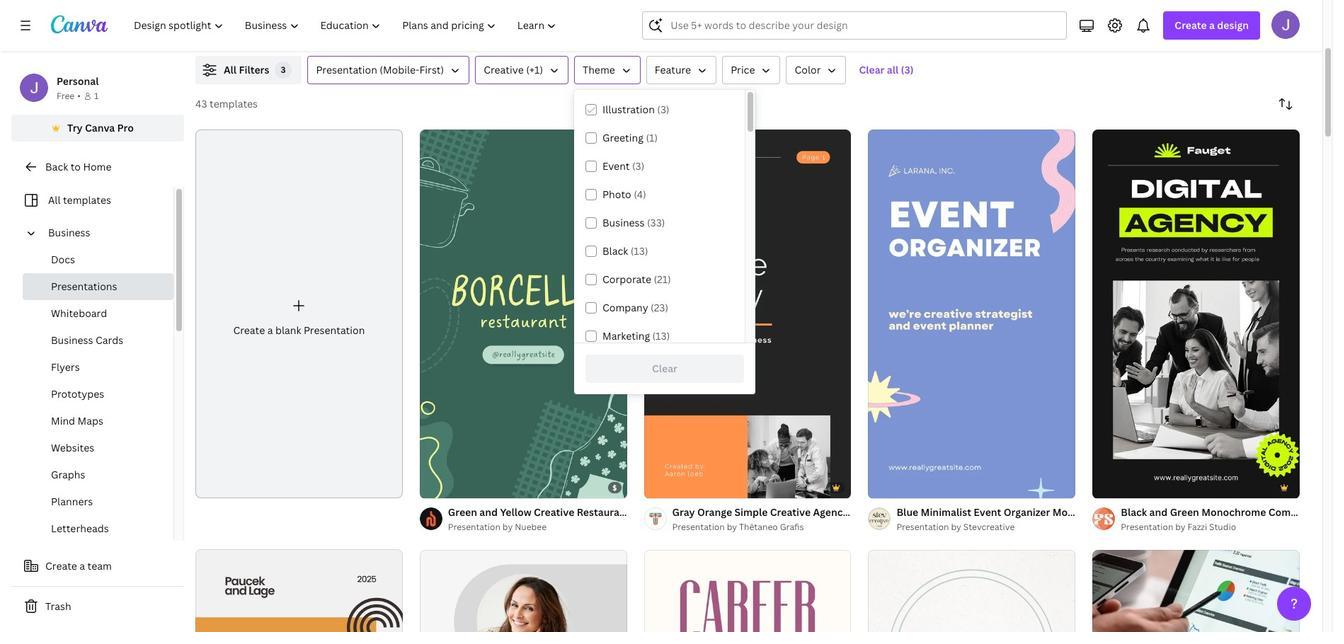 Task type: describe. For each thing, give the bounding box(es) containing it.
grafis
[[780, 521, 804, 533]]

try canva pro
[[67, 121, 134, 135]]

1 for 1 of 10
[[654, 482, 658, 492]]

feature button
[[646, 56, 717, 84]]

presentation by fazzi studio
[[1121, 521, 1236, 533]]

presentation by nuebee link
[[448, 520, 627, 534]]

pro
[[117, 121, 134, 135]]

gray
[[672, 505, 695, 519]]

back to home link
[[11, 153, 184, 181]]

photo
[[603, 188, 631, 201]]

white and green minimalist creative portfolio mobile first presentation image
[[868, 550, 1076, 632]]

1 of 10
[[654, 482, 682, 492]]

business for business
[[48, 226, 90, 239]]

Sort by button
[[1272, 90, 1300, 118]]

a for blank
[[267, 324, 273, 337]]

gray orange simple creative agency responsive presentation link
[[672, 504, 970, 520]]

free •
[[57, 90, 81, 102]]

blue white creative professional modern business digital marketing agency mobile presentation template image
[[1093, 550, 1300, 632]]

presentation down the gray
[[672, 521, 725, 533]]

all for all filters
[[224, 63, 237, 76]]

color button
[[786, 56, 846, 84]]

3 filter options selected element
[[275, 62, 292, 79]]

clear all (3)
[[859, 63, 914, 76]]

presentation (mobile-first)
[[316, 63, 444, 76]]

a for design
[[1209, 18, 1215, 32]]

1 by from the left
[[503, 521, 513, 533]]

all for all templates
[[48, 193, 61, 207]]

(13) for black (13)
[[631, 244, 648, 258]]

black (13)
[[603, 244, 648, 258]]

create a blank presentation link
[[195, 130, 403, 498]]

0 vertical spatial event
[[603, 159, 630, 173]]

back
[[45, 160, 68, 173]]

illustration
[[603, 103, 655, 116]]

10
[[673, 482, 682, 492]]

first)
[[419, 63, 444, 76]]

whiteboard
[[51, 307, 107, 320]]

docs
[[51, 253, 75, 266]]

event inside blue minimalist event organizer mobile presentation presentation by stevcreative
[[974, 505, 1001, 519]]

templates for all templates
[[63, 193, 111, 207]]

creative inside button
[[484, 63, 524, 76]]

corporate (21)
[[603, 273, 671, 286]]

mind maps
[[51, 414, 103, 428]]

back to home
[[45, 160, 112, 173]]

create a design
[[1175, 18, 1249, 32]]

maps
[[78, 414, 103, 428]]

mind
[[51, 414, 75, 428]]

blue minimalist event organizer mobile presentation image
[[868, 130, 1076, 498]]

1 of 9
[[430, 482, 453, 492]]

personal
[[57, 74, 99, 88]]

clear button
[[586, 355, 744, 383]]

by inside blue minimalist event organizer mobile presentation presentation by stevcreative
[[951, 521, 961, 533]]

filters
[[239, 63, 269, 76]]

1 for 1 of 9
[[430, 482, 434, 492]]

blank
[[275, 324, 301, 337]]

marketing (13)
[[603, 329, 670, 343]]

presentation right blank
[[304, 324, 365, 337]]

presentation by thētaneo grafis link
[[672, 520, 851, 534]]

responsive
[[851, 505, 906, 519]]

thētaneo
[[739, 521, 778, 533]]

business cards link
[[23, 327, 173, 354]]

templates for 43 templates
[[210, 97, 258, 110]]

a for team
[[80, 559, 85, 573]]

to
[[71, 160, 81, 173]]

corporate
[[603, 273, 651, 286]]

create a team
[[45, 559, 112, 573]]

black
[[603, 244, 628, 258]]

create for create a design
[[1175, 18, 1207, 32]]

by inside "gray orange simple creative agency responsive presentation presentation by thētaneo grafis"
[[727, 521, 737, 533]]

blue
[[897, 505, 918, 519]]

minimalist
[[921, 505, 971, 519]]

greeting (1)
[[603, 131, 658, 144]]

orange
[[697, 505, 732, 519]]

team
[[87, 559, 112, 573]]

websites
[[51, 441, 94, 455]]

1 of 9 link
[[420, 130, 627, 498]]

gray orange simple creative agency responsive presentation image
[[644, 130, 851, 498]]

price button
[[722, 56, 781, 84]]

of for presentation by nuebee
[[436, 482, 446, 492]]

(1)
[[646, 131, 658, 144]]

jacob simon image
[[1272, 11, 1300, 39]]

clear for clear
[[652, 362, 678, 375]]

whiteboard link
[[23, 300, 173, 327]]

creative inside "gray orange simple creative agency responsive presentation presentation by thētaneo grafis"
[[770, 505, 811, 519]]

flyers link
[[23, 354, 173, 381]]

prototypes
[[51, 387, 104, 401]]

business cards
[[51, 333, 123, 347]]

company (23)
[[603, 301, 668, 314]]

presentation by stevcreative link
[[897, 520, 1076, 534]]

1 for 1
[[94, 90, 99, 102]]

presentation by nuebee
[[448, 521, 547, 533]]

43 templates
[[195, 97, 258, 110]]

business link
[[42, 219, 165, 246]]

presentation up presentation by stevcreative link
[[908, 505, 970, 519]]

create a blank presentation
[[233, 324, 365, 337]]

event (3)
[[603, 159, 644, 173]]

create for create a blank presentation
[[233, 324, 265, 337]]

stevcreative
[[963, 521, 1015, 533]]

presentation (mobile-first) button
[[308, 56, 470, 84]]

business for business (33)
[[603, 216, 645, 229]]

all templates link
[[20, 187, 165, 214]]

planners
[[51, 495, 93, 508]]

planners link
[[23, 489, 173, 515]]



Task type: vqa. For each thing, say whether or not it's contained in the screenshot.
the top (13)
yes



Task type: locate. For each thing, give the bounding box(es) containing it.
business
[[603, 216, 645, 229], [48, 226, 90, 239], [51, 333, 93, 347]]

all left "filters"
[[224, 63, 237, 76]]

illustration (3)
[[603, 103, 669, 116]]

1 left 10
[[654, 482, 658, 492]]

(3) up (4)
[[632, 159, 644, 173]]

3
[[281, 64, 286, 76]]

a
[[1209, 18, 1215, 32], [267, 324, 273, 337], [80, 559, 85, 573]]

0 horizontal spatial templates
[[63, 193, 111, 207]]

1 right •
[[94, 90, 99, 102]]

clear
[[859, 63, 885, 76], [652, 362, 678, 375]]

0 vertical spatial a
[[1209, 18, 1215, 32]]

0 horizontal spatial of
[[436, 482, 446, 492]]

3 by from the left
[[951, 521, 961, 533]]

1 vertical spatial creative
[[770, 505, 811, 519]]

create a blank presentation element
[[195, 130, 403, 498]]

theme
[[583, 63, 615, 76]]

mind maps link
[[23, 408, 173, 435]]

creative (+1)
[[484, 63, 543, 76]]

feature
[[655, 63, 691, 76]]

1 vertical spatial (3)
[[657, 103, 669, 116]]

top level navigation element
[[125, 11, 569, 40]]

0 vertical spatial create
[[1175, 18, 1207, 32]]

by down minimalist
[[951, 521, 961, 533]]

presentation down top level navigation element in the top left of the page
[[316, 63, 377, 76]]

9
[[448, 482, 453, 492]]

presentation down the blue
[[897, 521, 949, 533]]

0 vertical spatial all
[[224, 63, 237, 76]]

create inside dropdown button
[[1175, 18, 1207, 32]]

black and green monochrome company pitch deck mobile-first presentation image
[[1093, 130, 1300, 498]]

templates
[[210, 97, 258, 110], [63, 193, 111, 207]]

blue minimalist event organizer mobile presentation presentation by stevcreative
[[897, 505, 1150, 533]]

creative left '(+1)'
[[484, 63, 524, 76]]

create for create a team
[[45, 559, 77, 573]]

presentation
[[316, 63, 377, 76], [304, 324, 365, 337], [908, 505, 970, 519], [1088, 505, 1150, 519], [448, 521, 501, 533], [672, 521, 725, 533], [897, 521, 949, 533], [1121, 521, 1173, 533]]

by
[[503, 521, 513, 533], [727, 521, 737, 533], [951, 521, 961, 533], [1175, 521, 1186, 533]]

1 vertical spatial create
[[233, 324, 265, 337]]

2 horizontal spatial a
[[1209, 18, 1215, 32]]

clear left all
[[859, 63, 885, 76]]

(3) for illustration (3)
[[657, 103, 669, 116]]

business for business cards
[[51, 333, 93, 347]]

0 horizontal spatial event
[[603, 159, 630, 173]]

creative up the grafis
[[770, 505, 811, 519]]

by down orange
[[727, 521, 737, 533]]

create a team button
[[11, 552, 184, 581]]

2 vertical spatial (3)
[[632, 159, 644, 173]]

1 vertical spatial templates
[[63, 193, 111, 207]]

1 horizontal spatial creative
[[770, 505, 811, 519]]

try canva pro button
[[11, 115, 184, 142]]

0 horizontal spatial (3)
[[632, 159, 644, 173]]

create left team
[[45, 559, 77, 573]]

flyers
[[51, 360, 80, 374]]

(13) for marketing (13)
[[652, 329, 670, 343]]

event up stevcreative
[[974, 505, 1001, 519]]

pink and purple minimalist illustrated career plan presentation (mobile-first) image
[[644, 550, 851, 632]]

templates down 'back to home' in the left top of the page
[[63, 193, 111, 207]]

(4)
[[634, 188, 646, 201]]

a inside create a blank presentation element
[[267, 324, 273, 337]]

orange white creative agency mobile-first presentation image
[[195, 549, 403, 632]]

0 vertical spatial (13)
[[631, 244, 648, 258]]

1 vertical spatial a
[[267, 324, 273, 337]]

clear down marketing (13)
[[652, 362, 678, 375]]

docs link
[[23, 246, 173, 273]]

Search search field
[[671, 12, 1058, 39]]

4 by from the left
[[1175, 521, 1186, 533]]

marketing
[[603, 329, 650, 343]]

0 horizontal spatial create
[[45, 559, 77, 573]]

0 horizontal spatial clear
[[652, 362, 678, 375]]

0 horizontal spatial (13)
[[631, 244, 648, 258]]

all
[[224, 63, 237, 76], [48, 193, 61, 207]]

1 horizontal spatial (13)
[[652, 329, 670, 343]]

(3) inside clear all (3) button
[[901, 63, 914, 76]]

free
[[57, 90, 75, 102]]

0 vertical spatial clear
[[859, 63, 885, 76]]

•
[[77, 90, 81, 102]]

0 horizontal spatial a
[[80, 559, 85, 573]]

clear for clear all (3)
[[859, 63, 885, 76]]

1 vertical spatial clear
[[652, 362, 678, 375]]

0 vertical spatial templates
[[210, 97, 258, 110]]

by left fazzi
[[1175, 521, 1186, 533]]

nuebee
[[515, 521, 547, 533]]

a left design
[[1209, 18, 1215, 32]]

2 vertical spatial a
[[80, 559, 85, 573]]

(3) right all
[[901, 63, 914, 76]]

creative
[[484, 63, 524, 76], [770, 505, 811, 519]]

cards
[[96, 333, 123, 347]]

0 vertical spatial (3)
[[901, 63, 914, 76]]

websites link
[[23, 435, 173, 462]]

agency
[[813, 505, 849, 519]]

0 horizontal spatial all
[[48, 193, 61, 207]]

create inside button
[[45, 559, 77, 573]]

letterheads
[[51, 522, 109, 535]]

2 horizontal spatial (3)
[[901, 63, 914, 76]]

a inside create a design dropdown button
[[1209, 18, 1215, 32]]

studio
[[1209, 521, 1236, 533]]

mobile
[[1053, 505, 1086, 519]]

(33)
[[647, 216, 665, 229]]

a left blank
[[267, 324, 273, 337]]

1 horizontal spatial clear
[[859, 63, 885, 76]]

business up flyers
[[51, 333, 93, 347]]

trash link
[[11, 593, 184, 621]]

1 horizontal spatial templates
[[210, 97, 258, 110]]

greeting
[[603, 131, 644, 144]]

try
[[67, 121, 83, 135]]

presentation by fazzi studio link
[[1121, 520, 1300, 534]]

business (33)
[[603, 216, 665, 229]]

clear all (3) button
[[852, 56, 921, 84]]

organizer
[[1004, 505, 1050, 519]]

presentation right mobile
[[1088, 505, 1150, 519]]

(+1)
[[526, 63, 543, 76]]

presentations
[[51, 280, 117, 293]]

2 horizontal spatial create
[[1175, 18, 1207, 32]]

2 vertical spatial create
[[45, 559, 77, 573]]

1 vertical spatial all
[[48, 193, 61, 207]]

color
[[795, 63, 821, 76]]

all down back
[[48, 193, 61, 207]]

create a design button
[[1163, 11, 1260, 40]]

theme button
[[574, 56, 641, 84]]

canva
[[85, 121, 115, 135]]

1 of 10 link
[[644, 130, 851, 498]]

(13) down (23)
[[652, 329, 670, 343]]

2 by from the left
[[727, 521, 737, 533]]

presentation inside button
[[316, 63, 377, 76]]

creative (+1) button
[[475, 56, 569, 84]]

graphs link
[[23, 462, 173, 489]]

templates right 43
[[210, 97, 258, 110]]

all filters
[[224, 63, 269, 76]]

presentation left fazzi
[[1121, 521, 1173, 533]]

(23)
[[651, 301, 668, 314]]

of left 9
[[436, 482, 446, 492]]

all templates
[[48, 193, 111, 207]]

create left design
[[1175, 18, 1207, 32]]

1 vertical spatial event
[[974, 505, 1001, 519]]

gray orange simple creative agency responsive presentation presentation by thētaneo grafis
[[672, 505, 970, 533]]

letterheads link
[[23, 515, 173, 542]]

(3) for event (3)
[[632, 159, 644, 173]]

simple
[[735, 505, 768, 519]]

business up docs on the left top of the page
[[48, 226, 90, 239]]

blue minimalist event organizer mobile presentation link
[[897, 504, 1150, 520]]

event up photo
[[603, 159, 630, 173]]

0 horizontal spatial 1
[[94, 90, 99, 102]]

1 horizontal spatial create
[[233, 324, 265, 337]]

1 of from the left
[[436, 482, 446, 492]]

of left 10
[[660, 482, 671, 492]]

photo (4)
[[603, 188, 646, 201]]

create left blank
[[233, 324, 265, 337]]

of for presentation by thētaneo grafis
[[660, 482, 671, 492]]

home
[[83, 160, 112, 173]]

by left nuebee
[[503, 521, 513, 533]]

1 horizontal spatial all
[[224, 63, 237, 76]]

43
[[195, 97, 207, 110]]

(13) right 'black'
[[631, 244, 648, 258]]

a inside create a team button
[[80, 559, 85, 573]]

0 vertical spatial creative
[[484, 63, 524, 76]]

business down photo (4)
[[603, 216, 645, 229]]

2 horizontal spatial 1
[[654, 482, 658, 492]]

None search field
[[642, 11, 1067, 40]]

green and yellow creative restaurant promotion mobile first presentation image
[[420, 130, 627, 498]]

trash
[[45, 600, 71, 613]]

(3) up '(1)' at the left top of page
[[657, 103, 669, 116]]

1 vertical spatial (13)
[[652, 329, 670, 343]]

of
[[436, 482, 446, 492], [660, 482, 671, 492]]

2 of from the left
[[660, 482, 671, 492]]

1 left 9
[[430, 482, 434, 492]]

fazzi
[[1188, 521, 1207, 533]]

1 horizontal spatial 1
[[430, 482, 434, 492]]

1 horizontal spatial (3)
[[657, 103, 669, 116]]

0 horizontal spatial creative
[[484, 63, 524, 76]]

beige creative graphic designer mobile-first presentation image
[[420, 550, 627, 632]]

1 horizontal spatial of
[[660, 482, 671, 492]]

presentation down 9
[[448, 521, 501, 533]]

a left team
[[80, 559, 85, 573]]

1 horizontal spatial a
[[267, 324, 273, 337]]

1 horizontal spatial event
[[974, 505, 1001, 519]]



